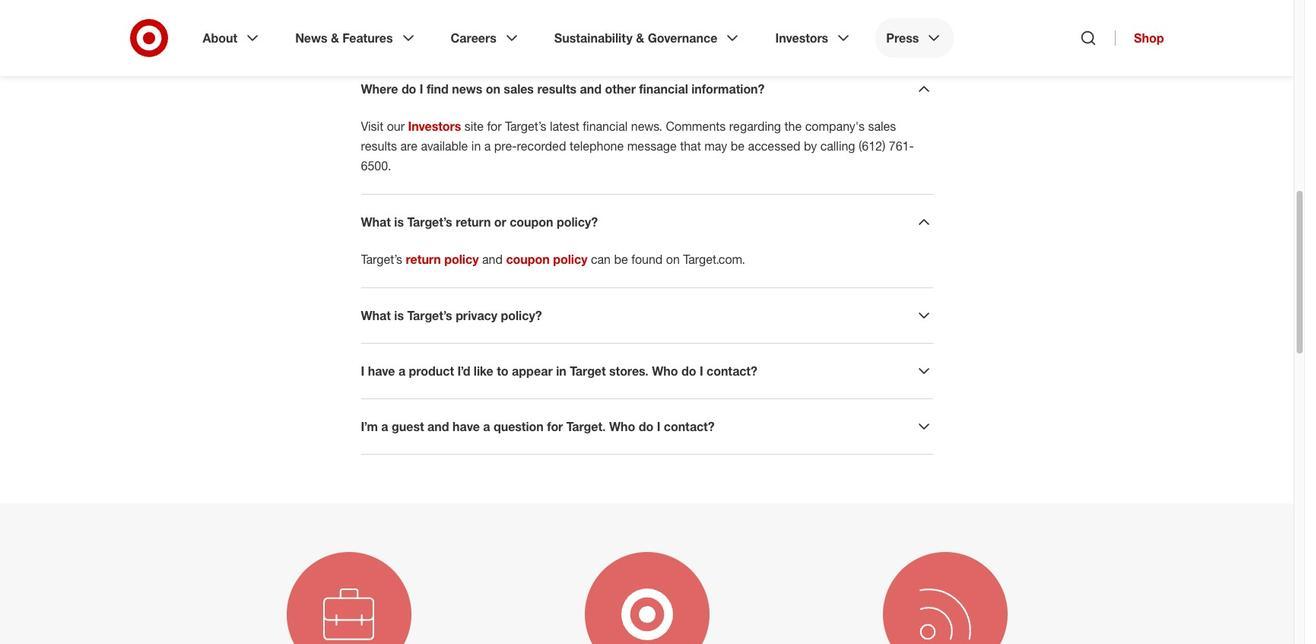 Task type: describe. For each thing, give the bounding box(es) containing it.
like
[[474, 364, 494, 379]]

is for what is target's return or coupon policy?
[[394, 215, 404, 230]]

0 vertical spatial contact?
[[707, 364, 758, 379]]

target.com.
[[684, 252, 746, 267]]

shop
[[1135, 30, 1165, 46]]

sales inside dropdown button
[[504, 81, 534, 97]]

1 horizontal spatial investors
[[776, 30, 829, 46]]

press multimedia library link
[[361, 5, 911, 40]]

press link
[[876, 18, 955, 58]]

1 horizontal spatial other
[[640, 25, 669, 40]]

policy? inside what is target's privacy policy? dropdown button
[[501, 308, 542, 323]]

0 horizontal spatial have
[[368, 364, 395, 379]]

target's for privacy
[[408, 308, 453, 323]]

i have a product i'd like to appear in target stores. who do i contact? button
[[361, 362, 933, 381]]

governance
[[648, 30, 718, 46]]

press@target.com
[[489, 25, 588, 40]]

for inside site for target's latest financial news. comments regarding the company's sales results are available in a pre-recorded telephone message that may be accessed by calling (612) 761- 6500.
[[487, 119, 502, 134]]

or
[[495, 215, 507, 230]]

requests.
[[672, 25, 722, 40]]

recorded
[[517, 138, 567, 154]]

coupon inside what is target's return or coupon policy? 'dropdown button'
[[510, 215, 554, 230]]

where
[[361, 81, 398, 97]]

can
[[591, 252, 611, 267]]

visit our investors
[[361, 119, 461, 134]]

may
[[705, 138, 728, 154]]

target.
[[567, 419, 606, 435]]

pre-
[[495, 138, 517, 154]]

news
[[452, 81, 483, 97]]

i inside where do i find news on sales results and other financial information? dropdown button
[[420, 81, 424, 97]]

latest
[[550, 119, 580, 134]]

financial inside site for target's latest financial news. comments regarding the company's sales results are available in a pre-recorded telephone message that may be accessed by calling (612) 761- 6500.
[[583, 119, 628, 134]]

other inside dropdown button
[[605, 81, 636, 97]]

what for what is target's return or coupon policy?
[[361, 215, 391, 230]]

.
[[398, 25, 401, 40]]

multimedia
[[847, 5, 911, 21]]

and for question
[[428, 419, 449, 435]]

0 horizontal spatial do
[[402, 81, 417, 97]]

6500.
[[361, 158, 392, 173]]

a left the product on the left of page
[[399, 364, 406, 379]]

find
[[427, 81, 449, 97]]

message
[[628, 138, 677, 154]]

2 policy from the left
[[553, 252, 588, 267]]

target's left return policy link
[[361, 252, 403, 267]]

1 horizontal spatial investors link
[[765, 18, 864, 58]]

please
[[405, 25, 441, 40]]

0 vertical spatial who
[[652, 364, 679, 379]]

our
[[387, 119, 405, 134]]

be inside site for target's latest financial news. comments regarding the company's sales results are available in a pre-recorded telephone message that may be accessed by calling (612) 761- 6500.
[[731, 138, 745, 154]]

regarding
[[730, 119, 782, 134]]

2 horizontal spatial and
[[580, 81, 602, 97]]

appear
[[512, 364, 553, 379]]

question
[[494, 419, 544, 435]]

found
[[632, 252, 663, 267]]

financial inside dropdown button
[[640, 81, 689, 97]]

calling
[[821, 138, 856, 154]]

comments
[[666, 119, 726, 134]]

policy? inside what is target's return or coupon policy? 'dropdown button'
[[557, 215, 598, 230]]

news
[[295, 30, 328, 46]]

on inside dropdown button
[[486, 81, 501, 97]]

target's for return
[[408, 215, 453, 230]]

results inside where do i find news on sales results and other financial information? dropdown button
[[538, 81, 577, 97]]

where do i find news on sales results and other financial information?
[[361, 81, 765, 97]]

to
[[497, 364, 509, 379]]

what for what is target's privacy policy?
[[361, 308, 391, 323]]

return policy link
[[406, 252, 479, 267]]

i'm a guest and have a question for target. who do i contact? button
[[361, 418, 933, 436]]

about link
[[192, 18, 273, 58]]

site for target's latest financial news. comments regarding the company's sales results are available in a pre-recorded telephone message that may be accessed by calling (612) 761- 6500.
[[361, 119, 915, 173]]

1 policy from the left
[[445, 252, 479, 267]]

1 vertical spatial investors link
[[408, 119, 461, 134]]

news & features link
[[285, 18, 428, 58]]

shop link
[[1116, 30, 1165, 46]]

sales inside site for target's latest financial news. comments regarding the company's sales results are available in a pre-recorded telephone message that may be accessed by calling (612) 761- 6500.
[[869, 119, 897, 134]]

press multimedia library
[[361, 5, 911, 40]]

press
[[887, 30, 920, 46]]

i'd
[[458, 364, 471, 379]]

the
[[785, 119, 802, 134]]

library
[[361, 25, 398, 40]]

target's return policy and coupon policy can be found on target.com.
[[361, 252, 746, 267]]

that
[[680, 138, 701, 154]]



Task type: locate. For each thing, give the bounding box(es) containing it.
return inside 'dropdown button'
[[456, 215, 491, 230]]

for right site
[[487, 119, 502, 134]]

guest
[[392, 419, 424, 435]]

target's inside dropdown button
[[408, 308, 453, 323]]

do left find
[[402, 81, 417, 97]]

1 what from the top
[[361, 215, 391, 230]]

1 horizontal spatial in
[[556, 364, 567, 379]]

press
[[811, 5, 843, 21]]

1 vertical spatial contact?
[[664, 419, 715, 435]]

what is target's return or coupon policy? button
[[361, 213, 933, 231]]

i inside 'i'm a guest and have a question for target. who do i contact?' dropdown button
[[657, 419, 661, 435]]

0 vertical spatial coupon
[[510, 215, 554, 230]]

investors link
[[765, 18, 864, 58], [408, 119, 461, 134]]

investors
[[776, 30, 829, 46], [408, 119, 461, 134]]

a right i'm
[[382, 419, 389, 435]]

2 & from the left
[[636, 30, 645, 46]]

is for what is target's privacy policy?
[[394, 308, 404, 323]]

is inside dropdown button
[[394, 308, 404, 323]]

and
[[580, 81, 602, 97], [482, 252, 503, 267], [428, 419, 449, 435]]

policy? up can
[[557, 215, 598, 230]]

1 vertical spatial and
[[482, 252, 503, 267]]

available
[[421, 138, 468, 154]]

on
[[486, 81, 501, 97], [667, 252, 680, 267]]

. please contact press@target.com with any other requests.
[[398, 25, 722, 40]]

coupon
[[510, 215, 554, 230], [506, 252, 550, 267]]

a inside site for target's latest financial news. comments regarding the company's sales results are available in a pre-recorded telephone message that may be accessed by calling (612) 761- 6500.
[[485, 138, 491, 154]]

1 horizontal spatial and
[[482, 252, 503, 267]]

0 vertical spatial be
[[731, 138, 745, 154]]

where do i find news on sales results and other financial information? button
[[361, 80, 933, 98]]

in left target at the left
[[556, 364, 567, 379]]

& for news
[[331, 30, 339, 46]]

1 vertical spatial is
[[394, 308, 404, 323]]

2 vertical spatial and
[[428, 419, 449, 435]]

1 horizontal spatial &
[[636, 30, 645, 46]]

be right can
[[614, 252, 629, 267]]

1 vertical spatial coupon
[[506, 252, 550, 267]]

policy? right the "privacy"
[[501, 308, 542, 323]]

0 horizontal spatial policy
[[445, 252, 479, 267]]

who right stores.
[[652, 364, 679, 379]]

0 vertical spatial in
[[472, 138, 481, 154]]

site
[[465, 119, 484, 134]]

on right news at the left top
[[486, 81, 501, 97]]

do down 'i have a product i'd like to appear in target stores. who do i contact?' dropdown button
[[639, 419, 654, 435]]

financial up the news.
[[640, 81, 689, 97]]

results up the latest
[[538, 81, 577, 97]]

1 horizontal spatial do
[[639, 419, 654, 435]]

target
[[570, 364, 606, 379]]

0 horizontal spatial investors
[[408, 119, 461, 134]]

i'm
[[361, 419, 378, 435]]

results up 6500. at the top of the page
[[361, 138, 397, 154]]

1 horizontal spatial results
[[538, 81, 577, 97]]

target's
[[505, 119, 547, 134], [408, 215, 453, 230], [361, 252, 403, 267], [408, 308, 453, 323]]

target's inside 'dropdown button'
[[408, 215, 453, 230]]

have left question in the bottom left of the page
[[453, 419, 480, 435]]

results inside site for target's latest financial news. comments regarding the company's sales results are available in a pre-recorded telephone message that may be accessed by calling (612) 761- 6500.
[[361, 138, 397, 154]]

0 horizontal spatial be
[[614, 252, 629, 267]]

have
[[368, 364, 395, 379], [453, 419, 480, 435]]

who
[[652, 364, 679, 379], [610, 419, 636, 435]]

in
[[472, 138, 481, 154], [556, 364, 567, 379]]

do right stores.
[[682, 364, 697, 379]]

0 horizontal spatial results
[[361, 138, 397, 154]]

and for can
[[482, 252, 503, 267]]

visit
[[361, 119, 384, 134]]

2 horizontal spatial do
[[682, 364, 697, 379]]

i up i'm
[[361, 364, 365, 379]]

& inside the sustainability & governance link
[[636, 30, 645, 46]]

in down site
[[472, 138, 481, 154]]

1 vertical spatial policy?
[[501, 308, 542, 323]]

0 horizontal spatial who
[[610, 419, 636, 435]]

news & features
[[295, 30, 393, 46]]

0 vertical spatial what
[[361, 215, 391, 230]]

2 vertical spatial do
[[639, 419, 654, 435]]

1 vertical spatial on
[[667, 252, 680, 267]]

2 is from the top
[[394, 308, 404, 323]]

0 vertical spatial on
[[486, 81, 501, 97]]

0 vertical spatial return
[[456, 215, 491, 230]]

in inside site for target's latest financial news. comments regarding the company's sales results are available in a pre-recorded telephone message that may be accessed by calling (612) 761- 6500.
[[472, 138, 481, 154]]

1 horizontal spatial on
[[667, 252, 680, 267]]

for
[[487, 119, 502, 134], [547, 419, 563, 435]]

0 horizontal spatial sales
[[504, 81, 534, 97]]

0 horizontal spatial on
[[486, 81, 501, 97]]

0 vertical spatial have
[[368, 364, 395, 379]]

0 vertical spatial do
[[402, 81, 417, 97]]

1 horizontal spatial return
[[456, 215, 491, 230]]

by
[[804, 138, 818, 154]]

policy left can
[[553, 252, 588, 267]]

privacy
[[456, 308, 498, 323]]

sustainability & governance
[[555, 30, 718, 46]]

0 horizontal spatial investors link
[[408, 119, 461, 134]]

financial
[[640, 81, 689, 97], [583, 119, 628, 134]]

any
[[617, 25, 637, 40]]

do
[[402, 81, 417, 97], [682, 364, 697, 379], [639, 419, 654, 435]]

0 vertical spatial investors
[[776, 30, 829, 46]]

stores.
[[610, 364, 649, 379]]

1 vertical spatial sales
[[869, 119, 897, 134]]

what inside dropdown button
[[361, 308, 391, 323]]

1 vertical spatial results
[[361, 138, 397, 154]]

0 vertical spatial policy?
[[557, 215, 598, 230]]

be right may at right top
[[731, 138, 745, 154]]

i down 'i have a product i'd like to appear in target stores. who do i contact?' dropdown button
[[657, 419, 661, 435]]

sustainability
[[555, 30, 633, 46]]

news.
[[631, 119, 663, 134]]

i'm a guest and have a question for target. who do i contact?
[[361, 419, 715, 435]]

0 vertical spatial is
[[394, 215, 404, 230]]

have left the product on the left of page
[[368, 364, 395, 379]]

& for sustainability
[[636, 30, 645, 46]]

return left or
[[456, 215, 491, 230]]

are
[[401, 138, 418, 154]]

1 horizontal spatial have
[[453, 419, 480, 435]]

coupon down or
[[506, 252, 550, 267]]

policy?
[[557, 215, 598, 230], [501, 308, 542, 323]]

what is target's privacy policy? button
[[361, 307, 933, 325]]

coupon policy link
[[506, 252, 588, 267]]

in inside dropdown button
[[556, 364, 567, 379]]

1 horizontal spatial policy?
[[557, 215, 598, 230]]

1 vertical spatial be
[[614, 252, 629, 267]]

0 vertical spatial for
[[487, 119, 502, 134]]

761-
[[889, 138, 915, 154]]

accessed
[[749, 138, 801, 154]]

1 is from the top
[[394, 215, 404, 230]]

information?
[[692, 81, 765, 97]]

and down sustainability
[[580, 81, 602, 97]]

product
[[409, 364, 454, 379]]

target's up recorded
[[505, 119, 547, 134]]

telephone
[[570, 138, 624, 154]]

for inside dropdown button
[[547, 419, 563, 435]]

investors up available
[[408, 119, 461, 134]]

1 vertical spatial in
[[556, 364, 567, 379]]

sales
[[504, 81, 534, 97], [869, 119, 897, 134]]

i have a product i'd like to appear in target stores. who do i contact?
[[361, 364, 758, 379]]

0 horizontal spatial for
[[487, 119, 502, 134]]

and right guest
[[428, 419, 449, 435]]

(612)
[[859, 138, 886, 154]]

1 horizontal spatial for
[[547, 419, 563, 435]]

a
[[485, 138, 491, 154], [399, 364, 406, 379], [382, 419, 389, 435], [483, 419, 490, 435]]

0 horizontal spatial in
[[472, 138, 481, 154]]

sales right news at the left top
[[504, 81, 534, 97]]

0 vertical spatial financial
[[640, 81, 689, 97]]

investors down press
[[776, 30, 829, 46]]

0 vertical spatial and
[[580, 81, 602, 97]]

target's left the "privacy"
[[408, 308, 453, 323]]

about
[[203, 30, 238, 46]]

a left pre-
[[485, 138, 491, 154]]

i left find
[[420, 81, 424, 97]]

other
[[640, 25, 669, 40], [605, 81, 636, 97]]

results
[[538, 81, 577, 97], [361, 138, 397, 154]]

2 what from the top
[[361, 308, 391, 323]]

target's inside site for target's latest financial news. comments regarding the company's sales results are available in a pre-recorded telephone message that may be accessed by calling (612) 761- 6500.
[[505, 119, 547, 134]]

policy down what is target's return or coupon policy?
[[445, 252, 479, 267]]

0 vertical spatial investors link
[[765, 18, 864, 58]]

0 horizontal spatial return
[[406, 252, 441, 267]]

return up what is target's privacy policy?
[[406, 252, 441, 267]]

1 vertical spatial return
[[406, 252, 441, 267]]

is
[[394, 215, 404, 230], [394, 308, 404, 323]]

0 vertical spatial sales
[[504, 81, 534, 97]]

sales up (612)
[[869, 119, 897, 134]]

other right any
[[640, 25, 669, 40]]

contact
[[445, 25, 486, 40]]

financial up telephone at the top of the page
[[583, 119, 628, 134]]

for left target.
[[547, 419, 563, 435]]

with
[[592, 25, 614, 40]]

target's for latest
[[505, 119, 547, 134]]

1 vertical spatial financial
[[583, 119, 628, 134]]

on right the found at the top of the page
[[667, 252, 680, 267]]

what is target's return or coupon policy?
[[361, 215, 598, 230]]

1 vertical spatial for
[[547, 419, 563, 435]]

1 horizontal spatial policy
[[553, 252, 588, 267]]

0 horizontal spatial financial
[[583, 119, 628, 134]]

is inside 'dropdown button'
[[394, 215, 404, 230]]

1 vertical spatial do
[[682, 364, 697, 379]]

other up the news.
[[605, 81, 636, 97]]

0 horizontal spatial policy?
[[501, 308, 542, 323]]

return
[[456, 215, 491, 230], [406, 252, 441, 267]]

i right stores.
[[700, 364, 704, 379]]

who right target.
[[610, 419, 636, 435]]

1 vertical spatial have
[[453, 419, 480, 435]]

0 horizontal spatial &
[[331, 30, 339, 46]]

policy
[[445, 252, 479, 267], [553, 252, 588, 267]]

careers
[[451, 30, 497, 46]]

1 vertical spatial who
[[610, 419, 636, 435]]

0 vertical spatial results
[[538, 81, 577, 97]]

what is target's privacy policy?
[[361, 308, 542, 323]]

0 vertical spatial other
[[640, 25, 669, 40]]

sustainability & governance link
[[544, 18, 753, 58]]

what
[[361, 215, 391, 230], [361, 308, 391, 323]]

1 & from the left
[[331, 30, 339, 46]]

coupon right or
[[510, 215, 554, 230]]

1 horizontal spatial who
[[652, 364, 679, 379]]

0 horizontal spatial other
[[605, 81, 636, 97]]

0 horizontal spatial and
[[428, 419, 449, 435]]

1 horizontal spatial sales
[[869, 119, 897, 134]]

contact?
[[707, 364, 758, 379], [664, 419, 715, 435]]

company's
[[806, 119, 865, 134]]

1 vertical spatial what
[[361, 308, 391, 323]]

and down or
[[482, 252, 503, 267]]

a left question in the bottom left of the page
[[483, 419, 490, 435]]

1 horizontal spatial financial
[[640, 81, 689, 97]]

& inside news & features link
[[331, 30, 339, 46]]

1 vertical spatial other
[[605, 81, 636, 97]]

what inside 'dropdown button'
[[361, 215, 391, 230]]

features
[[343, 30, 393, 46]]

1 vertical spatial investors
[[408, 119, 461, 134]]

careers link
[[440, 18, 532, 58]]

1 horizontal spatial be
[[731, 138, 745, 154]]

target's up return policy link
[[408, 215, 453, 230]]



Task type: vqa. For each thing, say whether or not it's contained in the screenshot.
bottommost Sales
yes



